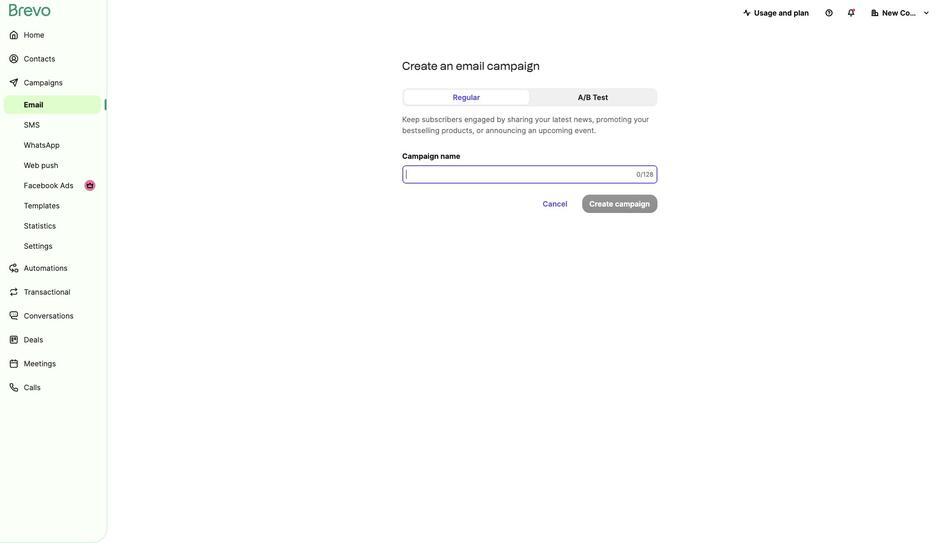 Task type: locate. For each thing, give the bounding box(es) containing it.
statistics link
[[4, 217, 101, 235]]

create campaign button
[[583, 195, 658, 213]]

your up the upcoming
[[536, 115, 551, 124]]

0
[[637, 170, 641, 178]]

0 horizontal spatial your
[[536, 115, 551, 124]]

deals link
[[4, 329, 101, 351]]

company
[[901, 8, 935, 17]]

cancel
[[543, 199, 568, 209]]

1 vertical spatial an
[[529, 126, 537, 135]]

0 / 128
[[637, 170, 654, 178]]

a/b
[[579, 93, 591, 102]]

upcoming
[[539, 126, 573, 135]]

campaigns link
[[4, 72, 101, 94]]

cancel button
[[536, 195, 575, 213]]

announcing
[[486, 126, 527, 135]]

an
[[441, 59, 454, 73], [529, 126, 537, 135]]

your right promoting
[[634, 115, 650, 124]]

create
[[403, 59, 438, 73], [590, 199, 614, 209]]

campaigns
[[24, 78, 63, 87]]

keep
[[403, 115, 420, 124]]

statistics
[[24, 221, 56, 231]]

regular button
[[404, 90, 529, 105]]

a/b test button
[[531, 90, 656, 105]]

whatsapp link
[[4, 136, 101, 154]]

facebook
[[24, 181, 58, 190]]

0 vertical spatial campaign
[[487, 59, 540, 73]]

facebook ads
[[24, 181, 73, 190]]

test
[[593, 93, 609, 102]]

conversations link
[[4, 305, 101, 327]]

Campaign name text field
[[403, 165, 658, 184]]

contacts
[[24, 54, 55, 63]]

usage and plan
[[755, 8, 810, 17]]

templates
[[24, 201, 60, 210]]

regular
[[453, 93, 480, 102]]

0 vertical spatial an
[[441, 59, 454, 73]]

a/b test
[[579, 93, 609, 102]]

web push link
[[4, 156, 101, 175]]

1 horizontal spatial your
[[634, 115, 650, 124]]

an left email
[[441, 59, 454, 73]]

campaign
[[487, 59, 540, 73], [616, 199, 651, 209]]

conversations
[[24, 311, 74, 321]]

plan
[[794, 8, 810, 17]]

or
[[477, 126, 484, 135]]

meetings
[[24, 359, 56, 368]]

web
[[24, 161, 39, 170]]

sharing
[[508, 115, 533, 124]]

2 your from the left
[[634, 115, 650, 124]]

0 horizontal spatial create
[[403, 59, 438, 73]]

new
[[883, 8, 899, 17]]

event.
[[575, 126, 597, 135]]

home
[[24, 30, 44, 39]]

0 vertical spatial create
[[403, 59, 438, 73]]

campaign down 0
[[616, 199, 651, 209]]

sms link
[[4, 116, 101, 134]]

home link
[[4, 24, 101, 46]]

sms
[[24, 120, 40, 130]]

create inside 'button'
[[590, 199, 614, 209]]

templates link
[[4, 197, 101, 215]]

1 vertical spatial campaign
[[616, 199, 651, 209]]

web push
[[24, 161, 58, 170]]

create for create an email campaign
[[403, 59, 438, 73]]

left___rvooi image
[[86, 182, 94, 189]]

campaign right email
[[487, 59, 540, 73]]

engaged
[[465, 115, 495, 124]]

an down sharing
[[529, 126, 537, 135]]

settings link
[[4, 237, 101, 255]]

your
[[536, 115, 551, 124], [634, 115, 650, 124]]

1 vertical spatial create
[[590, 199, 614, 209]]

0 horizontal spatial an
[[441, 59, 454, 73]]

1 horizontal spatial create
[[590, 199, 614, 209]]

campaign name
[[403, 152, 461, 161]]

new company
[[883, 8, 935, 17]]

subscribers
[[422, 115, 463, 124]]

1 horizontal spatial campaign
[[616, 199, 651, 209]]

create for create campaign
[[590, 199, 614, 209]]

transactional
[[24, 288, 70, 297]]

1 horizontal spatial an
[[529, 126, 537, 135]]

news,
[[574, 115, 595, 124]]



Task type: describe. For each thing, give the bounding box(es) containing it.
latest
[[553, 115, 572, 124]]

calls link
[[4, 377, 101, 399]]

calls
[[24, 383, 41, 392]]

contacts link
[[4, 48, 101, 70]]

automations
[[24, 264, 68, 273]]

create an email campaign
[[403, 59, 540, 73]]

campaign
[[403, 152, 439, 161]]

facebook ads link
[[4, 176, 101, 195]]

usage
[[755, 8, 778, 17]]

bestselling
[[403, 126, 440, 135]]

1 your from the left
[[536, 115, 551, 124]]

by
[[497, 115, 506, 124]]

promoting
[[597, 115, 632, 124]]

128
[[643, 170, 654, 178]]

email
[[24, 100, 43, 109]]

name
[[441, 152, 461, 161]]

whatsapp
[[24, 141, 60, 150]]

settings
[[24, 242, 53, 251]]

ads
[[60, 181, 73, 190]]

create campaign
[[590, 199, 651, 209]]

email link
[[4, 96, 101, 114]]

0 horizontal spatial campaign
[[487, 59, 540, 73]]

automations link
[[4, 257, 101, 279]]

meetings link
[[4, 353, 101, 375]]

transactional link
[[4, 281, 101, 303]]

products,
[[442, 126, 475, 135]]

campaign inside create campaign 'button'
[[616, 199, 651, 209]]

keep subscribers engaged by sharing your latest news, promoting your bestselling products, or announcing an upcoming event.
[[403, 115, 650, 135]]

an inside keep subscribers engaged by sharing your latest news, promoting your bestselling products, or announcing an upcoming event.
[[529, 126, 537, 135]]

usage and plan button
[[737, 4, 817, 22]]

/
[[641, 170, 643, 178]]

push
[[41, 161, 58, 170]]

new company button
[[865, 4, 938, 22]]

and
[[779, 8, 793, 17]]

email
[[456, 59, 485, 73]]

deals
[[24, 335, 43, 344]]



Task type: vqa. For each thing, say whether or not it's contained in the screenshot.
This is your contact database. From here, you can view, organize and manage your contacts, individually or as a group.
no



